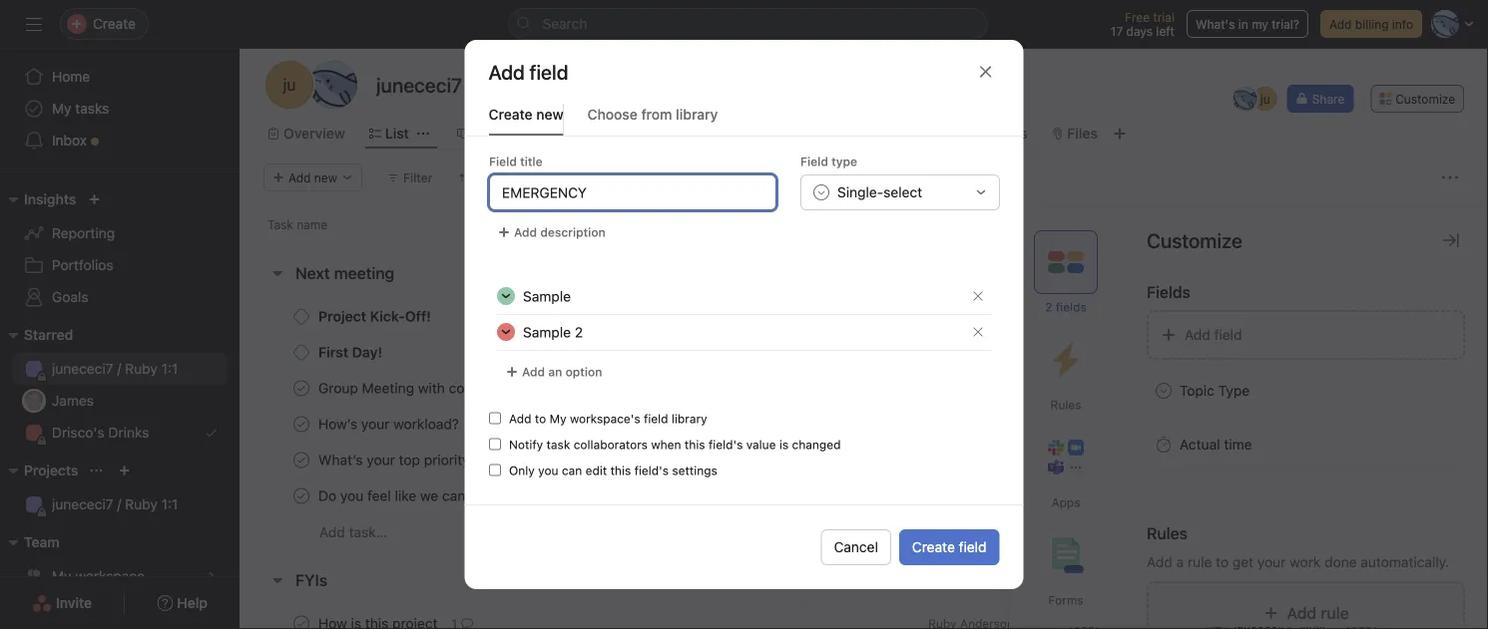 Task type: describe. For each thing, give the bounding box(es) containing it.
insights element
[[0, 182, 240, 317]]

when
[[651, 438, 681, 452]]

completed image for how's your workload? text box
[[289, 413, 313, 437]]

messages
[[961, 125, 1028, 142]]

team
[[24, 535, 60, 551]]

projects button
[[0, 459, 78, 483]]

single-select button
[[800, 175, 1000, 211]]

fields
[[1147, 283, 1191, 302]]

how is this project cell
[[240, 606, 802, 630]]

single-
[[837, 184, 883, 201]]

value
[[746, 438, 776, 452]]

junececi7 for first junececi7 / ruby 1:1 link from the top
[[52, 361, 113, 377]]

fyis button
[[295, 563, 327, 599]]

what's
[[1196, 17, 1235, 31]]

meeting
[[334, 264, 394, 283]]

workspace's
[[569, 412, 640, 426]]

field title
[[489, 155, 542, 169]]

Completed milestone checkbox
[[293, 309, 309, 325]]

next meeting
[[295, 264, 394, 283]]

2 today row from the top
[[240, 442, 1488, 479]]

notify
[[509, 438, 543, 452]]

only
[[509, 464, 534, 478]]

add for add task…
[[319, 525, 345, 541]]

task
[[546, 438, 570, 452]]

global element
[[0, 49, 240, 169]]

completed checkbox for do you feel like we can help you succeed in any manner right now? text field
[[289, 485, 313, 509]]

type an option name field for 1st remove option image
[[515, 279, 964, 313]]

changed
[[792, 438, 840, 452]]

home
[[52, 68, 90, 85]]

list link
[[369, 123, 409, 145]]

select
[[883, 184, 922, 201]]

dashboard
[[849, 125, 921, 142]]

team button
[[0, 531, 60, 555]]

create new
[[489, 106, 564, 123]]

my tasks link
[[12, 93, 228, 125]]

task name
[[268, 218, 328, 232]]

portfolios
[[52, 257, 113, 274]]

rule inside button
[[1321, 604, 1349, 623]]

name
[[297, 218, 328, 232]]

type
[[1218, 383, 1250, 399]]

created
[[1067, 218, 1112, 232]]

workspace
[[75, 568, 145, 585]]

close details image
[[1443, 233, 1459, 249]]

description
[[540, 226, 605, 240]]

ruby anderson for first day! cell
[[928, 346, 1014, 360]]

type an option name field for 1st remove option image from the bottom
[[515, 315, 964, 349]]

automatically.
[[1361, 554, 1450, 571]]

tasks
[[75, 100, 109, 117]]

field for field title
[[489, 155, 516, 169]]

to inside create new tab panel
[[534, 412, 546, 426]]

2 today from the top
[[1067, 346, 1101, 360]]

2 fields
[[1045, 300, 1087, 314]]

fyis
[[295, 571, 327, 590]]

field's for settings
[[634, 464, 668, 478]]

messages link
[[945, 123, 1028, 145]]

choose
[[588, 106, 638, 123]]

my workspace link
[[12, 561, 228, 593]]

2 remove option image from the top
[[972, 326, 984, 338]]

1 today from the top
[[1067, 310, 1101, 324]]

calendar link
[[632, 123, 707, 145]]

0 horizontal spatial ju
[[283, 75, 296, 94]]

only you can edit this field's settings
[[509, 464, 717, 478]]

add field dialog
[[465, 40, 1024, 590]]

inbox link
[[12, 125, 228, 157]]

board
[[473, 125, 512, 142]]

insights button
[[0, 188, 76, 212]]

files link
[[1051, 123, 1098, 145]]

add field button
[[1147, 310, 1465, 360]]

add a rule to get your work done automatically.
[[1147, 554, 1450, 571]]

invite button
[[19, 586, 105, 622]]

completed checkbox for how is this project text field
[[289, 612, 313, 630]]

collapse task list for this section image for next meeting
[[270, 266, 285, 281]]

1 remove option image from the top
[[972, 290, 984, 302]]

customize button
[[1371, 85, 1464, 113]]

completed milestone image for completed milestone checkbox
[[293, 309, 309, 325]]

Add to My workspace's field library checkbox
[[489, 413, 501, 425]]

customize inside dropdown button
[[1396, 92, 1455, 106]]

ruby anderson for the project kick-off! cell
[[928, 310, 1014, 324]]

type
[[831, 155, 857, 169]]

free
[[1125, 10, 1150, 24]]

starred button
[[0, 323, 73, 347]]

completed image for how is this project text field
[[289, 612, 313, 630]]

ruby inside the projects element
[[125, 497, 158, 513]]

drisco's
[[52, 425, 104, 441]]

add for add description
[[514, 226, 537, 240]]

junececi7 for junececi7 / ruby 1:1 link within the the projects element
[[52, 497, 113, 513]]

First Day! text field
[[314, 343, 388, 363]]

what's in my trial?
[[1196, 17, 1300, 31]]

group meeting with cohort cell
[[240, 370, 802, 407]]

teams element
[[0, 525, 240, 597]]

Priority, Stage, Status… text field
[[489, 175, 776, 211]]

ruby inside starred "element"
[[125, 361, 158, 377]]

3 today row from the top
[[240, 478, 1488, 515]]

header next meeting tree grid
[[240, 298, 1488, 551]]

workflow
[[747, 125, 809, 142]]

cancel button
[[821, 530, 891, 566]]

calendar
[[648, 125, 707, 142]]

apps
[[1052, 496, 1081, 510]]

add field
[[489, 60, 568, 83]]

overview link
[[268, 123, 345, 145]]

option
[[565, 365, 602, 379]]

Group Meeting with cohort text field
[[314, 379, 497, 399]]

is
[[779, 438, 788, 452]]

1 comment image
[[461, 618, 473, 630]]

invite
[[56, 595, 92, 612]]

Completed milestone checkbox
[[293, 345, 309, 361]]

first day! cell
[[240, 334, 802, 371]]

Notify task collaborators when this field's value is changed checkbox
[[489, 439, 501, 451]]

add task… button
[[319, 522, 387, 544]]

create field button
[[899, 530, 1000, 566]]

choose from library
[[588, 106, 718, 123]]

2
[[1045, 300, 1053, 314]]

ja
[[27, 394, 40, 408]]

17
[[1111, 24, 1123, 38]]

share
[[1312, 92, 1345, 106]]

how's your workload? cell
[[240, 406, 802, 443]]

1 horizontal spatial ra
[[1237, 92, 1253, 106]]

files
[[1067, 125, 1098, 142]]

this for when
[[684, 438, 705, 452]]

0 horizontal spatial ra
[[323, 75, 344, 94]]

field for field type
[[800, 155, 828, 169]]

collaborators
[[573, 438, 647, 452]]

0 horizontal spatial rule
[[1188, 554, 1212, 571]]

add description
[[514, 226, 605, 240]]

create for create field
[[912, 540, 955, 556]]

How's your workload? text field
[[314, 415, 465, 435]]

home link
[[12, 61, 228, 93]]

anderson for first day! cell
[[960, 346, 1014, 360]]

reporting link
[[12, 218, 228, 250]]

work
[[1290, 554, 1321, 571]]



Task type: locate. For each thing, give the bounding box(es) containing it.
on
[[1115, 218, 1129, 232]]

3 completed checkbox from the top
[[289, 612, 313, 630]]

this
[[684, 438, 705, 452], [610, 464, 631, 478]]

0 vertical spatial completed image
[[289, 413, 313, 437]]

list
[[385, 125, 409, 142]]

1 completed milestone image from the top
[[293, 309, 309, 325]]

0 vertical spatial rule
[[1188, 554, 1212, 571]]

1 completed checkbox from the top
[[289, 377, 313, 401]]

today for creator for do you feel like we can help you succeed in any manner right now? 'cell' at the right of the page
[[1067, 490, 1101, 504]]

in
[[1239, 17, 1249, 31]]

today row up the "changed"
[[240, 370, 1488, 407]]

my inside the my workspace link
[[52, 568, 71, 585]]

rules
[[1051, 398, 1082, 412], [1147, 525, 1188, 544]]

remove option image up creator for group meeting with cohort cell
[[972, 326, 984, 338]]

1 vertical spatial field's
[[634, 464, 668, 478]]

0 vertical spatial completed checkbox
[[289, 413, 313, 437]]

1 anderson from the top
[[960, 310, 1014, 324]]

completed checkbox for what's your top priority this week? text field
[[289, 449, 313, 473]]

hide sidebar image
[[26, 16, 42, 32]]

junececi7 / ruby 1:1 for junececi7 / ruby 1:1 link within the the projects element
[[52, 497, 178, 513]]

junececi7 / ruby 1:1 link inside the projects element
[[12, 489, 228, 521]]

2 collapse task list for this section image from the top
[[270, 573, 285, 589]]

create field
[[912, 540, 987, 556]]

junececi7 / ruby 1:1
[[52, 361, 178, 377], [52, 497, 178, 513]]

1 collapse task list for this section image from the top
[[270, 266, 285, 281]]

add for add billing info
[[1330, 17, 1352, 31]]

2 completed checkbox from the top
[[289, 485, 313, 509]]

2 junececi7 from the top
[[52, 497, 113, 513]]

my workspace
[[52, 568, 145, 585]]

rule down done
[[1321, 604, 1349, 623]]

2 completed image from the top
[[289, 485, 313, 509]]

1 completed image from the top
[[289, 413, 313, 437]]

1 vertical spatial ruby anderson
[[928, 346, 1014, 360]]

add down fields
[[1185, 327, 1211, 343]]

add inside row
[[319, 525, 345, 541]]

completed image
[[289, 377, 313, 401], [289, 449, 313, 473]]

projects
[[24, 463, 78, 479]]

task
[[268, 218, 293, 232]]

row
[[240, 206, 1488, 243], [264, 242, 1488, 244], [240, 298, 1488, 335], [240, 334, 1488, 371], [240, 406, 1488, 443], [240, 606, 1488, 630]]

what's in my trial? button
[[1187, 10, 1309, 38]]

customize down info
[[1396, 92, 1455, 106]]

ju left 'share' button at top right
[[1260, 92, 1270, 106]]

0 vertical spatial rules
[[1051, 398, 1082, 412]]

0 vertical spatial completed milestone image
[[293, 309, 309, 325]]

2 junececi7 / ruby 1:1 link from the top
[[12, 489, 228, 521]]

2 vertical spatial completed checkbox
[[289, 612, 313, 630]]

1 vertical spatial completed checkbox
[[289, 449, 313, 473]]

collapse task list for this section image left fyis
[[270, 573, 285, 589]]

1 horizontal spatial field
[[800, 155, 828, 169]]

completed milestone image up completed milestone option
[[293, 309, 309, 325]]

starred element
[[0, 317, 240, 453]]

close this dialog image
[[978, 64, 994, 80]]

0 horizontal spatial create
[[489, 106, 533, 123]]

assignee
[[1206, 218, 1257, 232]]

/ up drisco's drinks link at the bottom
[[117, 361, 121, 377]]

1 junececi7 from the top
[[52, 361, 113, 377]]

completed image inside group meeting with cohort cell
[[289, 377, 313, 401]]

project kick-off! cell
[[240, 298, 802, 335]]

None text field
[[371, 67, 556, 103]]

junececi7 down projects
[[52, 497, 113, 513]]

single-select
[[837, 184, 922, 201]]

0 vertical spatial completed image
[[289, 377, 313, 401]]

anderson left 2
[[960, 310, 1014, 324]]

to up notify at left bottom
[[534, 412, 546, 426]]

1:1 up teams element
[[161, 497, 178, 513]]

my for my workspace
[[52, 568, 71, 585]]

field left the title
[[489, 155, 516, 169]]

trial?
[[1272, 17, 1300, 31]]

search button
[[509, 8, 988, 40]]

3 today from the top
[[1067, 382, 1101, 396]]

1 horizontal spatial field
[[959, 540, 987, 556]]

my inside create new tab panel
[[549, 412, 566, 426]]

0 vertical spatial customize
[[1396, 92, 1455, 106]]

1 completed image from the top
[[289, 377, 313, 401]]

completed image down fyis
[[289, 612, 313, 630]]

completed checkbox inside what's your top priority this week? cell
[[289, 449, 313, 473]]

Only you can edit this field's settings checkbox
[[489, 465, 501, 477]]

0 vertical spatial to
[[534, 412, 546, 426]]

1 junececi7 / ruby 1:1 link from the top
[[12, 353, 228, 385]]

1:1 inside starred "element"
[[161, 361, 178, 377]]

my
[[1252, 17, 1269, 31]]

cell
[[1336, 370, 1475, 407]]

Completed checkbox
[[289, 377, 313, 401], [289, 449, 313, 473]]

can
[[561, 464, 582, 478]]

anderson for the project kick-off! cell
[[960, 310, 1014, 324]]

junececi7 inside the projects element
[[52, 497, 113, 513]]

2 completed milestone image from the top
[[293, 345, 309, 361]]

0 horizontal spatial customize
[[1147, 229, 1243, 252]]

completed image for do you feel like we can help you succeed in any manner right now? text field
[[289, 485, 313, 509]]

0 vertical spatial 1:1
[[161, 361, 178, 377]]

1:1 for junececi7 / ruby 1:1 link within the the projects element
[[161, 497, 178, 513]]

1:1 up drisco's drinks link at the bottom
[[161, 361, 178, 377]]

1 horizontal spatial this
[[684, 438, 705, 452]]

2 completed image from the top
[[289, 449, 313, 473]]

junececi7 / ruby 1:1 up james
[[52, 361, 178, 377]]

1 horizontal spatial customize
[[1396, 92, 1455, 106]]

1 / from the top
[[117, 361, 121, 377]]

fields
[[1056, 300, 1087, 314]]

/ inside the projects element
[[117, 497, 121, 513]]

How is this project text field
[[314, 614, 444, 630]]

Do you feel like we can help you succeed in any manner right now? text field
[[314, 487, 729, 507]]

0 vertical spatial ruby anderson
[[928, 310, 1014, 324]]

1 vertical spatial field
[[643, 412, 668, 426]]

field's down when
[[634, 464, 668, 478]]

completed image down completed milestone option
[[289, 413, 313, 437]]

/ up teams element
[[117, 497, 121, 513]]

field's for value
[[708, 438, 743, 452]]

1:1
[[161, 361, 178, 377], [161, 497, 178, 513]]

do you feel like we can help you succeed in any manner right now? cell
[[240, 478, 802, 515]]

ra up overview
[[323, 75, 344, 94]]

0 vertical spatial create
[[489, 106, 533, 123]]

this right the edit
[[610, 464, 631, 478]]

completed checkbox for group meeting with cohort text box
[[289, 377, 313, 401]]

1 completed checkbox from the top
[[289, 413, 313, 437]]

2 field from the left
[[800, 155, 828, 169]]

drisco's drinks link
[[12, 417, 228, 449]]

creator for how's your workload? cell
[[919, 406, 1059, 443]]

my up invite 'button'
[[52, 568, 71, 585]]

Project Kick-Off! text field
[[314, 307, 437, 327]]

2 1:1 from the top
[[161, 497, 178, 513]]

1 horizontal spatial to
[[1216, 554, 1229, 571]]

completed checkbox for how's your workload? text box
[[289, 413, 313, 437]]

2 completed checkbox from the top
[[289, 449, 313, 473]]

1 vertical spatial create
[[912, 540, 955, 556]]

completed image inside what's your top priority this week? cell
[[289, 449, 313, 473]]

info
[[1392, 17, 1413, 31]]

row containing task name
[[240, 206, 1488, 243]]

0 horizontal spatial rules
[[1051, 398, 1082, 412]]

junececi7 / ruby 1:1 for first junececi7 / ruby 1:1 link from the top
[[52, 361, 178, 377]]

2 junececi7 / ruby 1:1 from the top
[[52, 497, 178, 513]]

add for add a rule to get your work done automatically.
[[1147, 554, 1173, 571]]

ra
[[323, 75, 344, 94], [1237, 92, 1253, 106]]

portfolios link
[[12, 250, 228, 281]]

1 horizontal spatial rule
[[1321, 604, 1349, 623]]

library
[[676, 106, 718, 123], [671, 412, 707, 426]]

creator for do you feel like we can help you succeed in any manner right now? cell
[[919, 478, 1059, 515]]

1 vertical spatial my
[[549, 412, 566, 426]]

left
[[1156, 24, 1175, 38]]

today row up cancel at the right bottom
[[240, 478, 1488, 515]]

0 vertical spatial anderson
[[960, 310, 1014, 324]]

today down fields
[[1067, 346, 1101, 360]]

collapse task list for this section image
[[270, 266, 285, 281], [270, 573, 285, 589]]

completed checkbox inside how's your workload? cell
[[289, 413, 313, 437]]

created on
[[1067, 218, 1129, 232]]

my for my tasks
[[52, 100, 71, 117]]

1 1:1 from the top
[[161, 361, 178, 377]]

time
[[1224, 437, 1252, 453]]

junececi7 / ruby 1:1 inside the projects element
[[52, 497, 178, 513]]

completed milestone image for completed milestone option
[[293, 345, 309, 361]]

topic type
[[1180, 383, 1250, 399]]

add inside 'button'
[[522, 365, 545, 379]]

2 vertical spatial field
[[959, 540, 987, 556]]

1 vertical spatial junececi7 / ruby 1:1
[[52, 497, 178, 513]]

tab list containing create new
[[465, 104, 1024, 137]]

rule right a
[[1188, 554, 1212, 571]]

free trial 17 days left
[[1111, 10, 1175, 38]]

completed image up fyis button
[[289, 485, 313, 509]]

/
[[117, 361, 121, 377], [117, 497, 121, 513]]

notify task collaborators when this field's value is changed
[[509, 438, 840, 452]]

0 vertical spatial collapse task list for this section image
[[270, 266, 285, 281]]

0 vertical spatial junececi7 / ruby 1:1
[[52, 361, 178, 377]]

add left description
[[514, 226, 537, 240]]

1 horizontal spatial ju
[[1260, 92, 1270, 106]]

customize
[[1396, 92, 1455, 106], [1147, 229, 1243, 252]]

add an option
[[522, 365, 602, 379]]

add down work
[[1287, 604, 1317, 623]]

What's your top priority this week? text field
[[314, 451, 547, 471]]

junececi7 inside starred "element"
[[52, 361, 113, 377]]

1 vertical spatial 1:1
[[161, 497, 178, 513]]

library up notify task collaborators when this field's value is changed
[[671, 412, 707, 426]]

junececi7 / ruby 1:1 link up james
[[12, 353, 228, 385]]

1 vertical spatial junececi7
[[52, 497, 113, 513]]

board link
[[457, 123, 512, 145]]

2 vertical spatial completed image
[[289, 612, 313, 630]]

field left type
[[800, 155, 828, 169]]

add left a
[[1147, 554, 1173, 571]]

1 vertical spatial /
[[117, 497, 121, 513]]

1 vertical spatial to
[[1216, 554, 1229, 571]]

2 type an option name field from the top
[[515, 315, 964, 349]]

0 vertical spatial library
[[676, 106, 718, 123]]

0 vertical spatial my
[[52, 100, 71, 117]]

create down creator for do you feel like we can help you succeed in any manner right now? 'cell' at the right of the page
[[912, 540, 955, 556]]

junececi7 / ruby 1:1 link up teams element
[[12, 489, 228, 521]]

today up creation date for how's your workload? cell
[[1067, 382, 1101, 396]]

add task… row
[[240, 514, 1488, 551]]

1 type an option name field from the top
[[515, 279, 964, 313]]

today right 2
[[1067, 310, 1101, 324]]

completed checkbox inside "do you feel like we can help you succeed in any manner right now?" cell
[[289, 485, 313, 509]]

today for "creator for what's your top priority this week?" cell
[[1067, 454, 1101, 468]]

completed image for group meeting with cohort text box
[[289, 377, 313, 401]]

projects element
[[0, 453, 240, 525]]

0 vertical spatial junececi7 / ruby 1:1 link
[[12, 353, 228, 385]]

1 vertical spatial type an option name field
[[515, 315, 964, 349]]

forms
[[1048, 594, 1084, 608]]

add billing info button
[[1321, 10, 1422, 38]]

Type an option name field
[[515, 279, 964, 313], [515, 315, 964, 349]]

2 vertical spatial my
[[52, 568, 71, 585]]

5 today from the top
[[1067, 490, 1101, 504]]

timeline
[[552, 125, 608, 142]]

1 ruby anderson from the top
[[928, 310, 1014, 324]]

get
[[1233, 554, 1254, 571]]

completed image inside how's your workload? cell
[[289, 413, 313, 437]]

collapse task list for this section image left next
[[270, 266, 285, 281]]

actual time
[[1180, 437, 1252, 453]]

1 vertical spatial completed image
[[289, 449, 313, 473]]

2 anderson from the top
[[960, 346, 1014, 360]]

create inside tab list
[[489, 106, 533, 123]]

ra down in
[[1237, 92, 1253, 106]]

you
[[538, 464, 558, 478]]

completed milestone image inside first day! cell
[[293, 345, 309, 361]]

completed milestone image
[[293, 309, 309, 325], [293, 345, 309, 361]]

my left tasks
[[52, 100, 71, 117]]

1 horizontal spatial field's
[[708, 438, 743, 452]]

field
[[1214, 327, 1242, 343], [643, 412, 668, 426], [959, 540, 987, 556]]

timeline link
[[536, 123, 608, 145]]

1 vertical spatial junececi7 / ruby 1:1 link
[[12, 489, 228, 521]]

2 ruby anderson from the top
[[928, 346, 1014, 360]]

0 horizontal spatial this
[[610, 464, 631, 478]]

completed milestone image down completed milestone checkbox
[[293, 345, 309, 361]]

1 vertical spatial customize
[[1147, 229, 1243, 252]]

field's left value at the right
[[708, 438, 743, 452]]

0 horizontal spatial field's
[[634, 464, 668, 478]]

1 vertical spatial this
[[610, 464, 631, 478]]

add left an
[[522, 365, 545, 379]]

0 vertical spatial remove option image
[[972, 290, 984, 302]]

remove option image
[[972, 290, 984, 302], [972, 326, 984, 338]]

billing
[[1355, 17, 1389, 31]]

3 completed image from the top
[[289, 612, 313, 630]]

title
[[520, 155, 542, 169]]

2 horizontal spatial field
[[1214, 327, 1242, 343]]

add to my workspace's field library
[[509, 412, 707, 426]]

what's your top priority this week? cell
[[240, 442, 802, 479]]

field for add field
[[1214, 327, 1242, 343]]

settings
[[672, 464, 717, 478]]

anderson up creator for group meeting with cohort cell
[[960, 346, 1014, 360]]

creator for what's your top priority this week? cell
[[919, 442, 1059, 479]]

actual
[[1180, 437, 1220, 453]]

add field
[[1185, 327, 1242, 343]]

1 vertical spatial completed checkbox
[[289, 485, 313, 509]]

completed image
[[289, 413, 313, 437], [289, 485, 313, 509], [289, 612, 313, 630]]

add an option button
[[497, 358, 611, 386]]

add rule
[[1287, 604, 1349, 623]]

my up task
[[549, 412, 566, 426]]

creation date for how's your workload? cell
[[1058, 406, 1198, 443]]

4 today from the top
[[1067, 454, 1101, 468]]

1 vertical spatial completed image
[[289, 485, 313, 509]]

rules up a
[[1147, 525, 1188, 544]]

0 horizontal spatial field
[[489, 155, 516, 169]]

field up when
[[643, 412, 668, 426]]

new
[[536, 106, 564, 123]]

today row
[[240, 370, 1488, 407], [240, 442, 1488, 479], [240, 478, 1488, 515]]

goals
[[52, 289, 88, 305]]

1 vertical spatial collapse task list for this section image
[[270, 573, 285, 589]]

/ for junececi7 / ruby 1:1 link within the the projects element
[[117, 497, 121, 513]]

add description button
[[489, 219, 614, 247]]

completed checkbox down fyis
[[289, 612, 313, 630]]

field up type
[[1214, 327, 1242, 343]]

/ inside starred "element"
[[117, 361, 121, 377]]

tab list
[[465, 104, 1024, 137]]

collapse task list for this section image for fyis
[[270, 573, 285, 589]]

today down creation date for how's your workload? cell
[[1067, 490, 1101, 504]]

completed image inside "do you feel like we can help you succeed in any manner right now?" cell
[[289, 485, 313, 509]]

customize up fields
[[1147, 229, 1243, 252]]

1 vertical spatial rules
[[1147, 525, 1188, 544]]

completed image for what's your top priority this week? text field
[[289, 449, 313, 473]]

ju up overview link
[[283, 75, 296, 94]]

search list box
[[509, 8, 988, 40]]

remove option image left 2
[[972, 290, 984, 302]]

0 vertical spatial /
[[117, 361, 121, 377]]

create for create new
[[489, 106, 533, 123]]

1:1 for first junececi7 / ruby 1:1 link from the top
[[161, 361, 178, 377]]

library inside create new tab panel
[[671, 412, 707, 426]]

add for add an option
[[522, 365, 545, 379]]

my inside the my tasks link
[[52, 100, 71, 117]]

today row up add task… row at the bottom
[[240, 442, 1488, 479]]

0 vertical spatial completed checkbox
[[289, 377, 313, 401]]

2 / from the top
[[117, 497, 121, 513]]

add right add to my workspace's field library option
[[509, 412, 531, 426]]

completed checkbox inside group meeting with cohort cell
[[289, 377, 313, 401]]

junececi7 up james
[[52, 361, 113, 377]]

completed milestone image inside the project kick-off! cell
[[293, 309, 309, 325]]

this for edit
[[610, 464, 631, 478]]

0 horizontal spatial to
[[534, 412, 546, 426]]

add for add rule
[[1287, 604, 1317, 623]]

1 vertical spatial anderson
[[960, 346, 1014, 360]]

1 horizontal spatial create
[[912, 540, 955, 556]]

1 vertical spatial completed milestone image
[[293, 345, 309, 361]]

0 vertical spatial type an option name field
[[515, 279, 964, 313]]

workflow link
[[731, 123, 809, 145]]

completed checkbox up fyis button
[[289, 485, 313, 509]]

this up settings
[[684, 438, 705, 452]]

add task…
[[319, 525, 387, 541]]

inbox
[[52, 132, 87, 149]]

/ for first junececi7 / ruby 1:1 link from the top
[[117, 361, 121, 377]]

add for add to my workspace's field library
[[509, 412, 531, 426]]

0 vertical spatial field
[[1214, 327, 1242, 343]]

today for creator for group meeting with cohort cell
[[1067, 382, 1101, 396]]

insights
[[24, 191, 76, 208]]

completed checkbox down completed milestone option
[[289, 413, 313, 437]]

creator for group meeting with cohort cell
[[919, 370, 1059, 407]]

1 horizontal spatial rules
[[1147, 525, 1188, 544]]

task…
[[349, 525, 387, 541]]

to left the get
[[1216, 554, 1229, 571]]

completed checkbox inside how is this project "cell"
[[289, 612, 313, 630]]

field for create field
[[959, 540, 987, 556]]

1 vertical spatial library
[[671, 412, 707, 426]]

1 field from the left
[[489, 155, 516, 169]]

days
[[1127, 24, 1153, 38]]

junececi7 / ruby 1:1 inside starred "element"
[[52, 361, 178, 377]]

field down creator for do you feel like we can help you succeed in any manner right now? 'cell' at the right of the page
[[959, 540, 987, 556]]

1 today row from the top
[[240, 370, 1488, 407]]

topic
[[1180, 383, 1215, 399]]

1 vertical spatial remove option image
[[972, 326, 984, 338]]

done
[[1325, 554, 1357, 571]]

1 vertical spatial rule
[[1321, 604, 1349, 623]]

completed image inside how is this project "cell"
[[289, 612, 313, 630]]

share button
[[1287, 85, 1354, 113]]

rules up "creator for what's your top priority this week?" cell
[[1051, 398, 1082, 412]]

add rule button
[[1147, 582, 1465, 630]]

ruby
[[928, 310, 957, 324], [928, 346, 957, 360], [125, 361, 158, 377], [125, 497, 158, 513]]

add for add field
[[1185, 327, 1211, 343]]

Completed checkbox
[[289, 413, 313, 437], [289, 485, 313, 509], [289, 612, 313, 630]]

reporting
[[52, 225, 115, 242]]

create up board
[[489, 106, 533, 123]]

create inside button
[[912, 540, 955, 556]]

field
[[489, 155, 516, 169], [800, 155, 828, 169]]

library up calendar
[[676, 106, 718, 123]]

today up apps
[[1067, 454, 1101, 468]]

add left billing
[[1330, 17, 1352, 31]]

1 junececi7 / ruby 1:1 from the top
[[52, 361, 178, 377]]

james
[[52, 393, 94, 409]]

0 vertical spatial junececi7
[[52, 361, 113, 377]]

add left the task… at the left bottom
[[319, 525, 345, 541]]

0 horizontal spatial field
[[643, 412, 668, 426]]

0 vertical spatial this
[[684, 438, 705, 452]]

0 vertical spatial field's
[[708, 438, 743, 452]]

create new tab panel
[[465, 137, 1024, 590]]

trial
[[1153, 10, 1175, 24]]

1:1 inside the projects element
[[161, 497, 178, 513]]

junececi7 / ruby 1:1 up teams element
[[52, 497, 178, 513]]



Task type: vqa. For each thing, say whether or not it's contained in the screenshot.
first Completed icon from the bottom
yes



